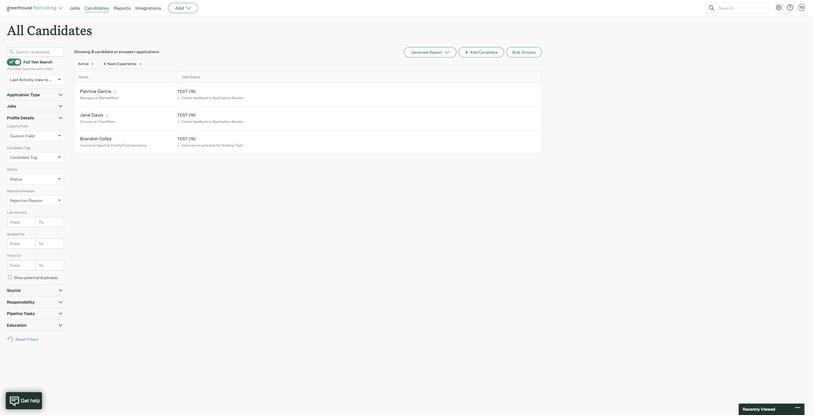 Task type: locate. For each thing, give the bounding box(es) containing it.
2 test (19) collect feedback in application review from the top
[[177, 113, 243, 124]]

2 (19) from the top
[[189, 113, 196, 118]]

activity down rejection reason element
[[15, 211, 27, 215]]

1 collect from the top
[[182, 96, 193, 100]]

notes)
[[43, 67, 53, 71]]

0 vertical spatial collect
[[182, 96, 193, 100]]

Show potential duplicates checkbox
[[8, 276, 12, 279]]

0 vertical spatial feedback
[[193, 96, 208, 100]]

at for garcia
[[95, 96, 98, 100]]

1 horizontal spatial to
[[197, 143, 200, 148]]

(19) for patricia garcia
[[189, 89, 196, 94]]

Search text field
[[718, 4, 764, 12]]

1 horizontal spatial add
[[471, 50, 478, 55]]

last activity (new to old)
[[10, 77, 57, 82]]

candidates down jobs "link"
[[27, 22, 92, 39]]

patricia garcia has been in application review for more than 5 days image
[[112, 91, 117, 94]]

last
[[10, 77, 18, 82], [7, 211, 14, 215]]

candidate
[[479, 50, 499, 55], [7, 146, 23, 150], [10, 155, 29, 160]]

2 test from the top
[[177, 113, 188, 118]]

add for add
[[175, 5, 184, 11]]

applied on
[[7, 232, 25, 237]]

collect up 'interview' on the left top of the page
[[182, 120, 193, 124]]

from down hired on
[[10, 263, 20, 268]]

3 test from the top
[[177, 137, 188, 141]]

reason
[[23, 189, 35, 193], [29, 198, 43, 203]]

3 from from the top
[[10, 263, 20, 268]]

profile details
[[7, 115, 34, 120]]

add button
[[168, 3, 198, 13]]

status up rejection reason element
[[10, 177, 22, 182]]

jobs
[[70, 5, 80, 11], [7, 104, 16, 109]]

td button
[[799, 4, 806, 11]]

0 vertical spatial tag
[[24, 146, 30, 150]]

1 horizontal spatial insurance
[[131, 143, 146, 148]]

0 vertical spatial rejection
[[7, 189, 22, 193]]

on
[[20, 232, 25, 237], [17, 254, 21, 258]]

text
[[31, 60, 39, 64]]

at down patricia garcia link at left
[[95, 96, 98, 100]]

rejection reason element
[[7, 188, 64, 210]]

to left old)
[[45, 77, 48, 82]]

test
[[177, 89, 188, 94], [177, 113, 188, 118], [177, 137, 188, 141]]

1 vertical spatial rejection reason
[[10, 198, 43, 203]]

0 vertical spatial at
[[95, 96, 98, 100]]

reset
[[15, 337, 26, 342]]

last up 'applied'
[[7, 211, 14, 215]]

test (19) collect feedback in application review down the job/status on the left
[[177, 89, 243, 100]]

1 horizontal spatial jobs
[[70, 5, 80, 11]]

to left schedule
[[197, 143, 200, 148]]

test (19) interview to schedule for holding tank
[[177, 137, 243, 148]]

0 vertical spatial collect feedback in application review link
[[176, 95, 245, 101]]

feedback down the job/status on the left
[[193, 96, 208, 100]]

tag up status element at the top of the page
[[30, 155, 37, 160]]

2 review from the top
[[232, 120, 243, 124]]

candidate tag up status element at the top of the page
[[10, 155, 37, 160]]

candidates right jobs "link"
[[85, 5, 109, 11]]

on right 'applied'
[[20, 232, 25, 237]]

rejection
[[7, 189, 22, 193], [10, 198, 28, 203]]

old)
[[49, 77, 57, 82]]

or
[[114, 49, 118, 54]]

candidate tag down the custom field "element"
[[7, 146, 30, 150]]

0 horizontal spatial jobs
[[7, 104, 16, 109]]

1 vertical spatial test (19) collect feedback in application review
[[177, 113, 243, 124]]

last down "(includes"
[[10, 77, 18, 82]]

2 vertical spatial candidate
[[10, 155, 29, 160]]

last for last activity (new to old)
[[10, 77, 18, 82]]

1 vertical spatial activity
[[15, 211, 27, 215]]

from down applied on
[[10, 242, 20, 246]]

0 vertical spatial to
[[39, 220, 43, 225]]

garcia
[[97, 89, 111, 94]]

colby
[[99, 136, 112, 142]]

years
[[107, 62, 116, 66]]

0 vertical spatial on
[[20, 232, 25, 237]]

1 vertical spatial collect feedback in application review link
[[176, 119, 245, 124]]

1 vertical spatial collect
[[182, 120, 193, 124]]

0 horizontal spatial to
[[45, 77, 48, 82]]

application for patricia garcia
[[213, 96, 231, 100]]

1 feedback from the top
[[193, 96, 208, 100]]

0 horizontal spatial insurance
[[80, 143, 96, 148]]

from
[[10, 220, 20, 225], [10, 242, 20, 246], [10, 263, 20, 268]]

interview
[[182, 143, 196, 148]]

add candidate
[[471, 50, 499, 55]]

show potential duplicates
[[14, 276, 58, 280]]

from down last activity
[[10, 220, 20, 225]]

status down candidate tag element
[[7, 167, 17, 172]]

viewed
[[762, 407, 776, 412]]

recently viewed
[[744, 407, 776, 412]]

status element
[[7, 167, 64, 188]]

to
[[39, 220, 43, 225], [39, 242, 43, 246], [39, 263, 43, 268]]

0 vertical spatial last
[[10, 77, 18, 82]]

test inside test (19) interview to schedule for holding tank
[[177, 137, 188, 141]]

to
[[45, 77, 48, 82], [197, 143, 200, 148]]

1 test from the top
[[177, 89, 188, 94]]

0 vertical spatial review
[[232, 96, 243, 100]]

1 vertical spatial status
[[10, 177, 22, 182]]

marketwise
[[99, 96, 118, 100]]

name
[[79, 75, 88, 79]]

2 vertical spatial to
[[39, 263, 43, 268]]

review for patricia garcia
[[232, 96, 243, 100]]

2 collect from the top
[[182, 120, 193, 124]]

1 (19) from the top
[[189, 89, 196, 94]]

review
[[232, 96, 243, 100], [232, 120, 243, 124]]

at right agent
[[107, 143, 110, 148]]

1 vertical spatial feedback
[[193, 120, 208, 124]]

0 vertical spatial activity
[[19, 77, 34, 82]]

collect
[[182, 96, 193, 100], [182, 120, 193, 124]]

to for last activity
[[39, 220, 43, 225]]

0 vertical spatial status
[[7, 167, 17, 172]]

at inside the brandon colby insurance agent at family first insurance
[[107, 143, 110, 148]]

candidate left bulk on the top of page
[[479, 50, 499, 55]]

add inside popup button
[[175, 5, 184, 11]]

1 vertical spatial in
[[209, 120, 212, 124]]

applied
[[7, 232, 19, 237]]

in for patricia garcia
[[209, 96, 212, 100]]

brandon
[[80, 136, 98, 142]]

2 in from the top
[[209, 120, 212, 124]]

activity
[[19, 77, 34, 82], [15, 211, 27, 215]]

1 vertical spatial from
[[10, 242, 20, 246]]

candidate reports are now available! apply filters and select "view in app" element
[[405, 47, 457, 58]]

field
[[20, 124, 28, 129], [26, 134, 35, 138]]

1 to from the top
[[39, 220, 43, 225]]

2 vertical spatial (19)
[[189, 137, 196, 141]]

from for hired
[[10, 263, 20, 268]]

0 vertical spatial test (19) collect feedback in application review
[[177, 89, 243, 100]]

feedback up test (19) interview to schedule for holding tank
[[193, 120, 208, 124]]

to for hired on
[[39, 263, 43, 268]]

custom
[[7, 124, 19, 129], [10, 134, 25, 138]]

at
[[95, 96, 98, 100], [94, 120, 97, 124], [107, 143, 110, 148]]

to inside test (19) interview to schedule for holding tank
[[197, 143, 200, 148]]

1 from from the top
[[10, 220, 20, 225]]

experience
[[117, 62, 137, 66]]

0 vertical spatial in
[[209, 96, 212, 100]]

bulk actions link
[[507, 47, 542, 58]]

feedback
[[193, 96, 208, 100], [193, 120, 208, 124]]

1 vertical spatial on
[[17, 254, 21, 258]]

to for schedule
[[197, 143, 200, 148]]

at down davis
[[94, 120, 97, 124]]

0 vertical spatial to
[[45, 77, 48, 82]]

0 vertical spatial custom field
[[7, 124, 28, 129]]

0 vertical spatial from
[[10, 220, 20, 225]]

1 test (19) collect feedback in application review from the top
[[177, 89, 243, 100]]

1 in from the top
[[209, 96, 212, 100]]

tag down the custom field "element"
[[24, 146, 30, 150]]

0 vertical spatial (19)
[[189, 89, 196, 94]]

reports
[[114, 5, 131, 11]]

last for last activity
[[7, 211, 14, 215]]

test for patricia garcia
[[177, 89, 188, 94]]

collect down the job/status on the left
[[182, 96, 193, 100]]

first
[[122, 143, 130, 148]]

0 vertical spatial test
[[177, 89, 188, 94]]

1 insurance from the left
[[80, 143, 96, 148]]

type
[[30, 92, 40, 97]]

insurance right first
[[131, 143, 146, 148]]

on right hired
[[17, 254, 21, 258]]

2 collect feedback in application review link from the top
[[176, 119, 245, 124]]

insurance down brandon
[[80, 143, 96, 148]]

2 vertical spatial test
[[177, 137, 188, 141]]

0 vertical spatial field
[[20, 124, 28, 129]]

1 vertical spatial field
[[26, 134, 35, 138]]

actions
[[522, 50, 536, 55]]

collect for patricia garcia
[[182, 96, 193, 100]]

activity for last activity
[[15, 211, 27, 215]]

candidates
[[85, 5, 109, 11], [27, 22, 92, 39]]

custom down profile details
[[10, 134, 25, 138]]

3 (19) from the top
[[189, 137, 196, 141]]

collect for jane davis
[[182, 120, 193, 124]]

1 vertical spatial add
[[471, 50, 478, 55]]

insurance
[[80, 143, 96, 148], [131, 143, 146, 148]]

test (19) collect feedback in application review
[[177, 89, 243, 100], [177, 113, 243, 124]]

1 vertical spatial candidates
[[27, 22, 92, 39]]

rejection reason up last activity
[[10, 198, 43, 203]]

1 vertical spatial to
[[39, 242, 43, 246]]

job/status
[[182, 75, 200, 79]]

0 horizontal spatial add
[[175, 5, 184, 11]]

1 vertical spatial test
[[177, 113, 188, 118]]

0 vertical spatial custom
[[7, 124, 19, 129]]

0 vertical spatial add
[[175, 5, 184, 11]]

rejection reason down status element at the top of the page
[[7, 189, 35, 193]]

checkmark image
[[9, 60, 14, 64]]

1 vertical spatial at
[[94, 120, 97, 124]]

jobs up profile at the top left of the page
[[7, 104, 16, 109]]

hired on
[[7, 254, 21, 258]]

1 collect feedback in application review link from the top
[[176, 95, 245, 101]]

2 from from the top
[[10, 242, 20, 246]]

2 to from the top
[[39, 242, 43, 246]]

1 vertical spatial last
[[7, 211, 14, 215]]

custom down profile at the top left of the page
[[7, 124, 19, 129]]

responsibility
[[7, 300, 35, 305]]

candidate down the custom field "element"
[[7, 146, 23, 150]]

application
[[7, 92, 29, 97], [213, 96, 231, 100], [213, 120, 231, 124]]

last activity
[[7, 211, 27, 215]]

1 vertical spatial review
[[232, 120, 243, 124]]

application type
[[7, 92, 40, 97]]

2 vertical spatial from
[[10, 263, 20, 268]]

1 vertical spatial to
[[197, 143, 200, 148]]

last activity (new to old) option
[[10, 77, 57, 82]]

collect feedback in application review link
[[176, 95, 245, 101], [176, 119, 245, 124]]

patricia garcia link
[[80, 89, 111, 95]]

3 to from the top
[[39, 263, 43, 268]]

1 vertical spatial (19)
[[189, 113, 196, 118]]

feedback for jane davis
[[193, 120, 208, 124]]

jobs left "candidates" link
[[70, 5, 80, 11]]

1 vertical spatial rejection
[[10, 198, 28, 203]]

custom field
[[7, 124, 28, 129], [10, 134, 35, 138]]

activity down resumes
[[19, 77, 34, 82]]

1 vertical spatial tag
[[30, 155, 37, 160]]

1 vertical spatial candidate
[[7, 146, 23, 150]]

1 review from the top
[[232, 96, 243, 100]]

2 vertical spatial at
[[107, 143, 110, 148]]

to for old)
[[45, 77, 48, 82]]

active
[[78, 62, 89, 66]]

test (19) collect feedback in application review up test (19) interview to schedule for holding tank
[[177, 113, 243, 124]]

candidate up status element at the top of the page
[[10, 155, 29, 160]]

2 feedback from the top
[[193, 120, 208, 124]]



Task type: describe. For each thing, give the bounding box(es) containing it.
for
[[216, 143, 221, 148]]

duplicates
[[40, 276, 58, 280]]

3
[[91, 49, 94, 54]]

on for applied on
[[20, 232, 25, 237]]

full text search (includes resumes and notes)
[[7, 60, 53, 71]]

reports link
[[114, 5, 131, 11]]

to for applied on
[[39, 242, 43, 246]]

collect feedback in application review link for patricia garcia
[[176, 95, 245, 101]]

jane
[[80, 112, 91, 118]]

1 vertical spatial custom field
[[10, 134, 35, 138]]

manager at marketwise
[[80, 96, 118, 100]]

activity for last activity (new to old)
[[19, 77, 34, 82]]

add for add candidate
[[471, 50, 478, 55]]

prospect
[[119, 49, 136, 54]]

0 vertical spatial candidate tag
[[7, 146, 30, 150]]

brandon colby insurance agent at family first insurance
[[80, 136, 146, 148]]

family
[[111, 143, 122, 148]]

configure image
[[776, 4, 783, 11]]

review for jane davis
[[232, 120, 243, 124]]

from for last
[[10, 220, 20, 225]]

all
[[7, 22, 24, 39]]

4
[[103, 62, 106, 66]]

pipeline tasks
[[7, 312, 35, 316]]

interview to schedule for holding tank link
[[176, 143, 244, 148]]

1 vertical spatial custom
[[10, 134, 25, 138]]

details
[[20, 115, 34, 120]]

from for applied
[[10, 242, 20, 246]]

source
[[7, 288, 21, 293]]

1 vertical spatial jobs
[[7, 104, 16, 109]]

Search candidates field
[[7, 47, 64, 57]]

show
[[14, 276, 23, 280]]

in for jane davis
[[209, 120, 212, 124]]

0 vertical spatial candidate
[[479, 50, 499, 55]]

(includes
[[7, 67, 21, 71]]

0 vertical spatial jobs
[[70, 5, 80, 11]]

resumes
[[22, 67, 36, 71]]

test (19) collect feedback in application review for patricia garcia
[[177, 89, 243, 100]]

(new
[[34, 77, 44, 82]]

patricia
[[80, 89, 96, 94]]

(19) for jane davis
[[189, 113, 196, 118]]

travelnow
[[98, 120, 115, 124]]

greenhouse recruiting image
[[7, 5, 58, 11]]

all candidates
[[7, 22, 92, 39]]

manager
[[80, 96, 94, 100]]

feedback for patricia garcia
[[193, 96, 208, 100]]

reset filters
[[15, 337, 38, 342]]

generate
[[412, 50, 429, 55]]

4 years experience
[[103, 62, 137, 66]]

collect feedback in application review link for jane davis
[[176, 119, 245, 124]]

full
[[23, 60, 30, 64]]

generate report
[[412, 50, 443, 55]]

report
[[430, 50, 443, 55]]

td
[[800, 5, 805, 9]]

hired
[[7, 254, 16, 258]]

brandon colby link
[[80, 136, 112, 143]]

filters
[[27, 337, 38, 342]]

2 insurance from the left
[[131, 143, 146, 148]]

0 vertical spatial rejection reason
[[7, 189, 35, 193]]

0 vertical spatial candidates
[[85, 5, 109, 11]]

bulk actions
[[513, 50, 536, 55]]

pipeline
[[7, 312, 23, 316]]

holding
[[222, 143, 234, 148]]

tasks
[[23, 312, 35, 316]]

integrations
[[135, 5, 161, 11]]

(19) inside test (19) interview to schedule for holding tank
[[189, 137, 196, 141]]

patricia garcia
[[80, 89, 111, 94]]

davis
[[92, 112, 103, 118]]

tank
[[235, 143, 243, 148]]

education
[[7, 323, 27, 328]]

on for hired on
[[17, 254, 21, 258]]

test (19) collect feedback in application review for jane davis
[[177, 113, 243, 124]]

applications
[[136, 49, 159, 54]]

td button
[[798, 3, 807, 12]]

director
[[80, 120, 93, 124]]

recently
[[744, 407, 761, 412]]

custom field element
[[7, 124, 64, 145]]

1 vertical spatial candidate tag
[[10, 155, 37, 160]]

candidates link
[[85, 5, 109, 11]]

jane davis has been in application review for more than 5 days image
[[104, 115, 110, 118]]

showing
[[74, 49, 90, 54]]

schedule
[[201, 143, 216, 148]]

add candidate link
[[459, 47, 505, 58]]

0 vertical spatial reason
[[23, 189, 35, 193]]

generate report button
[[405, 47, 457, 58]]

at for davis
[[94, 120, 97, 124]]

application for jane davis
[[213, 120, 231, 124]]

and
[[36, 67, 42, 71]]

jobs link
[[70, 5, 80, 11]]

search
[[40, 60, 52, 64]]

jane davis link
[[80, 112, 103, 119]]

potential
[[24, 276, 39, 280]]

1 vertical spatial reason
[[29, 198, 43, 203]]

reset filters button
[[7, 334, 41, 345]]

showing 3 candidate or prospect applications
[[74, 49, 159, 54]]

integrations link
[[135, 5, 161, 11]]

test for jane davis
[[177, 113, 188, 118]]

director at travelnow
[[80, 120, 115, 124]]

candidate
[[95, 49, 113, 54]]

profile
[[7, 115, 20, 120]]

jane davis
[[80, 112, 103, 118]]

bulk
[[513, 50, 521, 55]]

candidate tag element
[[7, 145, 64, 167]]

agent
[[97, 143, 106, 148]]



Task type: vqa. For each thing, say whether or not it's contained in the screenshot.
Review for Patricia Garcia
yes



